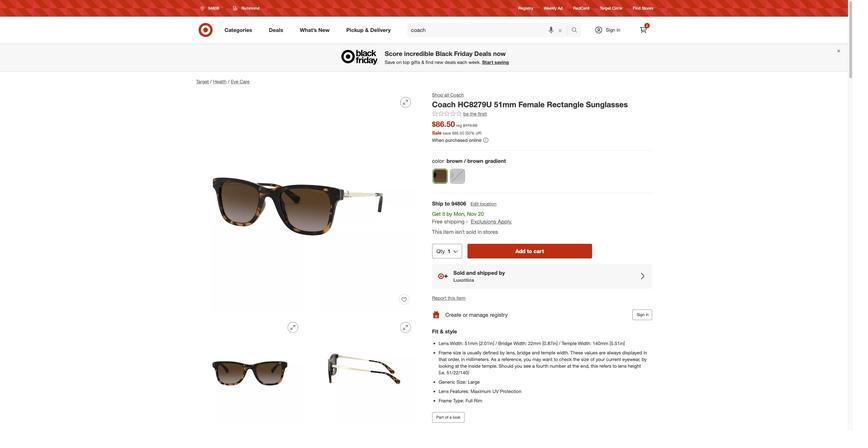 Task type: locate. For each thing, give the bounding box(es) containing it.
be
[[464, 111, 469, 117]]

eye care link
[[231, 79, 250, 84]]

1 vertical spatial frame
[[439, 398, 452, 404]]

lens for lens features: maximum uv protection
[[439, 389, 449, 395]]

target for target circle
[[600, 6, 611, 11]]

1 horizontal spatial width:
[[514, 341, 527, 347]]

refers
[[600, 364, 612, 369]]

this down your
[[591, 364, 599, 369]]

0 vertical spatial and
[[466, 270, 476, 276]]

0 horizontal spatial 94806
[[208, 6, 219, 11]]

1 vertical spatial of
[[445, 415, 449, 420]]

in
[[617, 27, 621, 33], [478, 229, 482, 235], [646, 313, 649, 318], [644, 350, 648, 356], [461, 357, 465, 363]]

qty 1
[[437, 248, 451, 255]]

0 vertical spatial sign in
[[606, 27, 621, 33]]

target for target / health / eye care
[[196, 79, 209, 84]]

at down the check
[[568, 364, 572, 369]]

2 horizontal spatial a
[[533, 364, 535, 369]]

full
[[466, 398, 473, 404]]

generic size: large
[[439, 380, 480, 385]]

find
[[633, 6, 641, 11]]

0 horizontal spatial sign
[[606, 27, 616, 33]]

1 horizontal spatial a
[[498, 357, 501, 363]]

0 vertical spatial 94806
[[208, 6, 219, 11]]

you left see
[[515, 364, 523, 369]]

report this item
[[432, 295, 466, 301]]

deals
[[445, 59, 456, 65]]

target left health link
[[196, 79, 209, 84]]

94806 up mon,
[[452, 200, 467, 207]]

stores
[[642, 6, 654, 11]]

1 horizontal spatial of
[[591, 357, 595, 363]]

0 vertical spatial coach
[[451, 92, 464, 98]]

location
[[480, 201, 497, 207]]

coach hc8279u 51mm female rectangle sunglasses, 3 of 8 image
[[309, 317, 416, 424]]

weekly ad
[[544, 6, 563, 11]]

1 vertical spatial &
[[422, 59, 425, 65]]

& right pickup
[[365, 27, 369, 33]]

size up 'end,'
[[581, 357, 590, 363]]

/
[[210, 79, 212, 84], [228, 79, 230, 84], [464, 158, 466, 165], [496, 341, 497, 347], [559, 341, 561, 347]]

are
[[599, 350, 606, 356]]

0 horizontal spatial 51mm
[[465, 341, 478, 347]]

1 vertical spatial a
[[533, 364, 535, 369]]

deals link
[[263, 23, 292, 37]]

frame for frame size is usually defined by lens, bridge and temple width. these values are always displayed in that order, in millimeters. as a reference, you may want to check the size of your current eyewear, by looking at the inside temple. should you see a fourth number at the end, this refers to lens height (i.e. 51/22/140)
[[439, 350, 452, 356]]

width: up values
[[578, 341, 592, 347]]

maximum
[[471, 389, 492, 395]]

$173.00
[[463, 123, 478, 128]]

0 vertical spatial of
[[591, 357, 595, 363]]

frame inside the frame size is usually defined by lens, bridge and temple width. these values are always displayed in that order, in millimeters. as a reference, you may want to check the size of your current eyewear, by looking at the inside temple. should you see a fourth number at the end, this refers to lens height (i.e. 51/22/140)
[[439, 350, 452, 356]]

to down current
[[613, 364, 617, 369]]

your
[[596, 357, 605, 363]]

now
[[493, 50, 506, 58]]

be the first!
[[464, 111, 487, 117]]

0 horizontal spatial target
[[196, 79, 209, 84]]

1 vertical spatial target
[[196, 79, 209, 84]]

see
[[524, 364, 531, 369]]

1 vertical spatial lens
[[439, 389, 449, 395]]

week.
[[469, 59, 481, 65]]

of inside the frame size is usually defined by lens, bridge and temple width. these values are always displayed in that order, in millimeters. as a reference, you may want to check the size of your current eyewear, by looking at the inside temple. should you see a fourth number at the end, this refers to lens height (i.e. 51/22/140)
[[591, 357, 595, 363]]

0 vertical spatial 51mm
[[494, 100, 517, 109]]

1 horizontal spatial brown
[[468, 158, 484, 165]]

by right shipped
[[499, 270, 505, 276]]

1 horizontal spatial sign in
[[637, 313, 649, 318]]

a
[[498, 357, 501, 363], [533, 364, 535, 369], [450, 415, 452, 420]]

22mm
[[528, 341, 542, 347]]

edit
[[471, 201, 479, 207]]

2 vertical spatial a
[[450, 415, 452, 420]]

2 horizontal spatial &
[[440, 329, 444, 335]]

1 horizontal spatial 94806
[[452, 200, 467, 207]]

0 vertical spatial target
[[600, 6, 611, 11]]

1 horizontal spatial sign
[[637, 313, 645, 318]]

sold
[[454, 270, 465, 276]]

find stores link
[[633, 5, 654, 11]]

0 vertical spatial &
[[365, 27, 369, 33]]

usually
[[467, 350, 482, 356]]

1 horizontal spatial &
[[422, 59, 425, 65]]

fit & style
[[432, 329, 457, 335]]

(i.e.
[[439, 370, 446, 376]]

& for fit
[[440, 329, 444, 335]]

redcard
[[574, 6, 590, 11]]

qty
[[437, 248, 445, 255]]

brown up black / grey gradient - out of stock image
[[447, 158, 463, 165]]

redcard link
[[574, 5, 590, 11]]

to
[[445, 200, 450, 207], [527, 248, 533, 255], [554, 357, 558, 363], [613, 364, 617, 369]]

0 vertical spatial frame
[[439, 350, 452, 356]]

report this item button
[[432, 295, 466, 302]]

/ up black / grey gradient - out of stock image
[[464, 158, 466, 165]]

94806
[[208, 6, 219, 11], [452, 200, 467, 207]]

health link
[[213, 79, 227, 84]]

to right add
[[527, 248, 533, 255]]

1 frame from the top
[[439, 350, 452, 356]]

lens down generic
[[439, 389, 449, 395]]

height
[[628, 364, 641, 369]]

1 horizontal spatial item
[[457, 295, 466, 301]]

all
[[445, 92, 449, 98]]

fourth
[[536, 364, 549, 369]]

0 vertical spatial a
[[498, 357, 501, 363]]

1 vertical spatial coach
[[432, 100, 456, 109]]

this right report
[[448, 295, 456, 301]]

sign in
[[606, 27, 621, 33], [637, 313, 649, 318]]

0 horizontal spatial brown
[[447, 158, 463, 165]]

when purchased online
[[432, 137, 482, 143]]

registry
[[519, 6, 534, 11]]

/ right target link
[[210, 79, 212, 84]]

deals left what's
[[269, 27, 283, 33]]

1 vertical spatial sign in
[[637, 313, 649, 318]]

a right as
[[498, 357, 501, 363]]

0 horizontal spatial you
[[515, 364, 523, 369]]

2 vertical spatial &
[[440, 329, 444, 335]]

want
[[543, 357, 553, 363]]

0 horizontal spatial size
[[453, 350, 462, 356]]

2 link
[[636, 23, 651, 37]]

51mm
[[494, 100, 517, 109], [465, 341, 478, 347]]

edit location
[[471, 201, 497, 207]]

51mm inside shop all coach coach hc8279u 51mm female rectangle sunglasses
[[494, 100, 517, 109]]

& for pickup
[[365, 27, 369, 33]]

manage
[[469, 312, 489, 318]]

at up 51/22/140)
[[455, 364, 459, 369]]

1 vertical spatial 94806
[[452, 200, 467, 207]]

1 horizontal spatial you
[[524, 357, 532, 363]]

)
[[481, 131, 482, 136]]

1 vertical spatial you
[[515, 364, 523, 369]]

1 horizontal spatial 51mm
[[494, 100, 517, 109]]

by right it
[[447, 211, 453, 217]]

target left circle
[[600, 6, 611, 11]]

and inside the frame size is usually defined by lens, bridge and temple width. these values are always displayed in that order, in millimeters. as a reference, you may want to check the size of your current eyewear, by looking at the inside temple. should you see a fourth number at the end, this refers to lens height (i.e. 51/22/140)
[[532, 350, 540, 356]]

0 horizontal spatial and
[[466, 270, 476, 276]]

saving
[[495, 59, 509, 65]]

it
[[442, 211, 445, 217]]

1 horizontal spatial this
[[591, 364, 599, 369]]

1 horizontal spatial and
[[532, 350, 540, 356]]

94806 left richmond "dropdown button"
[[208, 6, 219, 11]]

1 horizontal spatial deals
[[475, 50, 492, 58]]

0 horizontal spatial this
[[448, 295, 456, 301]]

2 frame from the top
[[439, 398, 452, 404]]

lens down fit & style on the bottom
[[439, 341, 449, 347]]

0 horizontal spatial &
[[365, 27, 369, 33]]

and up may
[[532, 350, 540, 356]]

size left the is
[[453, 350, 462, 356]]

[5.51in]
[[610, 341, 625, 347]]

a left look
[[450, 415, 452, 420]]

& right fit
[[440, 329, 444, 335]]

coach hc8279u 51mm female rectangle sunglasses, 2 of 8 image
[[196, 317, 304, 424]]

of right part
[[445, 415, 449, 420]]

when
[[432, 137, 444, 143]]

gifts
[[411, 59, 420, 65]]

width:
[[450, 341, 464, 347], [514, 341, 527, 347], [578, 341, 592, 347]]

in inside fulfillment 'region'
[[478, 229, 482, 235]]

pickup & delivery link
[[341, 23, 399, 37]]

part of a look
[[437, 415, 461, 420]]

item inside fulfillment 'region'
[[444, 229, 454, 235]]

frame up that
[[439, 350, 452, 356]]

create
[[446, 312, 462, 318]]

a inside button
[[450, 415, 452, 420]]

width: up the is
[[450, 341, 464, 347]]

2 width: from the left
[[514, 341, 527, 347]]

0 vertical spatial deals
[[269, 27, 283, 33]]

0 vertical spatial item
[[444, 229, 454, 235]]

type:
[[453, 398, 465, 404]]

1 vertical spatial and
[[532, 350, 540, 356]]

0 horizontal spatial of
[[445, 415, 449, 420]]

item left isn't
[[444, 229, 454, 235]]

part
[[437, 415, 444, 420]]

lens
[[619, 364, 627, 369]]

look
[[453, 415, 461, 420]]

& left find
[[422, 59, 425, 65]]

friday
[[454, 50, 473, 58]]

[0.87in]
[[543, 341, 558, 347]]

online
[[469, 137, 482, 143]]

item up or
[[457, 295, 466, 301]]

that
[[439, 357, 447, 363]]

generic
[[439, 380, 456, 385]]

0 horizontal spatial at
[[455, 364, 459, 369]]

0 vertical spatial lens
[[439, 341, 449, 347]]

deals
[[269, 27, 283, 33], [475, 50, 492, 58]]

1 lens from the top
[[439, 341, 449, 347]]

deals up "start"
[[475, 50, 492, 58]]

0 vertical spatial this
[[448, 295, 456, 301]]

94806 inside dropdown button
[[208, 6, 219, 11]]

0 horizontal spatial item
[[444, 229, 454, 235]]

1 horizontal spatial size
[[581, 357, 590, 363]]

luxottica
[[454, 277, 474, 283]]

free
[[432, 218, 443, 225]]

coach right all
[[451, 92, 464, 98]]

2 lens from the top
[[439, 389, 449, 395]]

new
[[319, 27, 330, 33]]

3 width: from the left
[[578, 341, 592, 347]]

2 horizontal spatial width:
[[578, 341, 592, 347]]

width: up bridge in the bottom of the page
[[514, 341, 527, 347]]

2 at from the left
[[568, 364, 572, 369]]

1 horizontal spatial target
[[600, 6, 611, 11]]

51mm up usually
[[465, 341, 478, 347]]

this
[[448, 295, 456, 301], [591, 364, 599, 369]]

find stores
[[633, 6, 654, 11]]

94806 button
[[196, 2, 226, 14]]

number
[[550, 364, 566, 369]]

a right see
[[533, 364, 535, 369]]

you up see
[[524, 357, 532, 363]]

eye
[[231, 79, 239, 84]]

/ right [0.87in] at the right
[[559, 341, 561, 347]]

51mm left female
[[494, 100, 517, 109]]

& inside the score incredible black friday deals now save on top gifts & find new deals each week. start saving
[[422, 59, 425, 65]]

1 vertical spatial sign
[[637, 313, 645, 318]]

1 horizontal spatial at
[[568, 364, 572, 369]]

and up the luxottica
[[466, 270, 476, 276]]

categories
[[225, 27, 252, 33]]

1 vertical spatial item
[[457, 295, 466, 301]]

defined
[[483, 350, 499, 356]]

1 vertical spatial deals
[[475, 50, 492, 58]]

width.
[[557, 350, 570, 356]]

of
[[591, 357, 595, 363], [445, 415, 449, 420]]

of down values
[[591, 357, 595, 363]]

0 horizontal spatial a
[[450, 415, 452, 420]]

by inside get it by mon, nov 20 free shipping - exclusions apply.
[[447, 211, 453, 217]]

sign in inside button
[[637, 313, 649, 318]]

0 vertical spatial you
[[524, 357, 532, 363]]

may
[[533, 357, 542, 363]]

black / grey gradient - out of stock image
[[451, 169, 465, 183]]

0 horizontal spatial width:
[[450, 341, 464, 347]]

end,
[[581, 364, 590, 369]]

frame left type:
[[439, 398, 452, 404]]

coach down all
[[432, 100, 456, 109]]

94806 inside fulfillment 'region'
[[452, 200, 467, 207]]

2 brown from the left
[[468, 158, 484, 165]]

brown left gradient
[[468, 158, 484, 165]]

hc8279u
[[458, 100, 492, 109]]

search
[[569, 27, 585, 34]]

1 vertical spatial this
[[591, 364, 599, 369]]



Task type: describe. For each thing, give the bounding box(es) containing it.
/ left eye
[[228, 79, 230, 84]]

and inside sold and shipped by luxottica
[[466, 270, 476, 276]]

of inside button
[[445, 415, 449, 420]]

score incredible black friday deals now save on top gifts & find new deals each week. start saving
[[385, 50, 509, 65]]

to up number
[[554, 357, 558, 363]]

fulfillment region
[[432, 200, 652, 289]]

1 at from the left
[[455, 364, 459, 369]]

each
[[457, 59, 468, 65]]

eyewear,
[[623, 357, 641, 363]]

cart
[[534, 248, 544, 255]]

categories link
[[219, 23, 261, 37]]

target / health / eye care
[[196, 79, 250, 84]]

features:
[[450, 389, 470, 395]]

what's
[[300, 27, 317, 33]]

new
[[435, 59, 444, 65]]

reg
[[456, 123, 462, 128]]

what's new
[[300, 27, 330, 33]]

brown / brown gradient image
[[433, 169, 447, 183]]

deals inside the score incredible black friday deals now save on top gifts & find new deals each week. start saving
[[475, 50, 492, 58]]

protection
[[500, 389, 522, 395]]

this inside the frame size is usually defined by lens, bridge and temple width. these values are always displayed in that order, in millimeters. as a reference, you may want to check the size of your current eyewear, by looking at the inside temple. should you see a fourth number at the end, this refers to lens height (i.e. 51/22/140)
[[591, 364, 599, 369]]

richmond button
[[229, 2, 264, 14]]

looking
[[439, 364, 454, 369]]

color
[[432, 158, 444, 165]]

on
[[397, 59, 402, 65]]

large
[[468, 380, 480, 385]]

this inside button
[[448, 295, 456, 301]]

item inside button
[[457, 295, 466, 301]]

coach hc8279u 51mm female rectangle sunglasses, 1 of 8 image
[[196, 92, 416, 312]]

1 vertical spatial size
[[581, 357, 590, 363]]

be the first! link
[[432, 111, 487, 117]]

the up 51/22/140)
[[461, 364, 467, 369]]

sale
[[432, 130, 442, 136]]

lens for lens width: 51mm [2.01in] / bridge width: 22mm [0.87in] / temple width: 140mm [5.51in]
[[439, 341, 449, 347]]

get it by mon, nov 20 free shipping - exclusions apply.
[[432, 211, 512, 225]]

1 vertical spatial 51mm
[[465, 341, 478, 347]]

0 horizontal spatial sign in
[[606, 27, 621, 33]]

save
[[385, 59, 395, 65]]

to inside button
[[527, 248, 533, 255]]

off
[[476, 131, 481, 136]]

frame for frame type: full rim
[[439, 398, 452, 404]]

/ left bridge
[[496, 341, 497, 347]]

1 width: from the left
[[450, 341, 464, 347]]

frame type: full rim
[[439, 398, 483, 404]]

by left lens,
[[500, 350, 505, 356]]

care
[[240, 79, 250, 84]]

female
[[519, 100, 545, 109]]

in inside button
[[646, 313, 649, 318]]

image gallery element
[[196, 92, 416, 431]]

$86.50 reg $173.00 sale save $ 86.50 ( 50 % off )
[[432, 119, 482, 136]]

millimeters.
[[466, 357, 490, 363]]

the left 'end,'
[[573, 364, 580, 369]]

lens features: maximum uv protection
[[439, 389, 522, 395]]

exclusions apply. link
[[471, 218, 512, 225]]

pickup
[[347, 27, 364, 33]]

%
[[471, 131, 475, 136]]

frame size is usually defined by lens, bridge and temple width. these values are always displayed in that order, in millimeters. as a reference, you may want to check the size of your current eyewear, by looking at the inside temple. should you see a fourth number at the end, this refers to lens height (i.e. 51/22/140)
[[439, 350, 648, 376]]

by inside sold and shipped by luxottica
[[499, 270, 505, 276]]

0 vertical spatial sign
[[606, 27, 616, 33]]

add
[[516, 248, 526, 255]]

search button
[[569, 23, 585, 39]]

this
[[432, 229, 442, 235]]

health
[[213, 79, 227, 84]]

size:
[[457, 380, 467, 385]]

uv
[[493, 389, 499, 395]]

sold and shipped by luxottica
[[454, 270, 505, 283]]

this item isn't sold in stores
[[432, 229, 498, 235]]

target circle link
[[600, 5, 623, 11]]

the right be
[[470, 111, 477, 117]]

registry link
[[519, 5, 534, 11]]

save
[[443, 131, 451, 136]]

add to cart button
[[468, 244, 592, 259]]

coach hc8279u 51mm female rectangle sunglasses, 4 of 8 image
[[196, 430, 304, 431]]

0 vertical spatial size
[[453, 350, 462, 356]]

ad
[[558, 6, 563, 11]]

$86.50
[[432, 119, 455, 129]]

gradient
[[485, 158, 506, 165]]

richmond
[[241, 6, 260, 11]]

incredible
[[404, 50, 434, 58]]

style
[[445, 329, 457, 335]]

[2.01in]
[[479, 341, 494, 347]]

sign inside button
[[637, 313, 645, 318]]

target circle
[[600, 6, 623, 11]]

score
[[385, 50, 403, 58]]

black
[[436, 50, 453, 58]]

the down these
[[574, 357, 580, 363]]

sunglasses
[[586, 100, 628, 109]]

by right eyewear,
[[642, 357, 647, 363]]

sold
[[466, 229, 477, 235]]

report
[[432, 295, 447, 301]]

exclusions
[[471, 218, 497, 225]]

sign in link
[[589, 23, 631, 37]]

(
[[466, 131, 467, 136]]

1 brown from the left
[[447, 158, 463, 165]]

to right ship
[[445, 200, 450, 207]]

as
[[491, 357, 497, 363]]

0 horizontal spatial deals
[[269, 27, 283, 33]]

bridge
[[499, 341, 512, 347]]

shipped
[[477, 270, 498, 276]]

delivery
[[370, 27, 391, 33]]

lens,
[[507, 350, 516, 356]]

1
[[448, 248, 451, 255]]

always
[[607, 350, 621, 356]]

displayed
[[623, 350, 643, 356]]

sign in button
[[633, 310, 652, 321]]

first!
[[478, 111, 487, 117]]

What can we help you find? suggestions appear below search field
[[407, 23, 573, 37]]



Task type: vqa. For each thing, say whether or not it's contained in the screenshot.
Sign in within the button
yes



